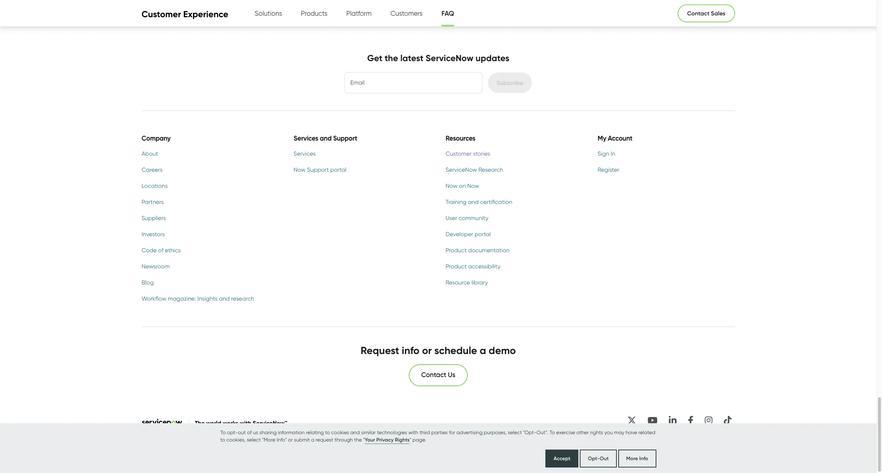 Task type: vqa. For each thing, say whether or not it's contained in the screenshot.
'CAREERS'
yes



Task type: describe. For each thing, give the bounding box(es) containing it.
now support portal
[[294, 166, 347, 173]]

product for product documentation
[[446, 247, 467, 254]]

now support portal link
[[294, 166, 428, 175]]

cookie for cookie preferences
[[476, 439, 493, 445]]

get the latest servicenow updates
[[368, 53, 510, 63]]

customer for customer experience
[[142, 9, 181, 20]]

info
[[402, 345, 420, 357]]

2 horizontal spatial now
[[468, 183, 480, 190]]

about
[[142, 150, 158, 157]]

careers link
[[142, 166, 276, 175]]

contact us
[[422, 372, 456, 380]]

sitemap
[[532, 439, 552, 445]]

works
[[223, 420, 239, 427]]

cookies,
[[227, 437, 246, 443]]

2 to from the left
[[550, 430, 555, 436]]

sharing
[[260, 430, 277, 436]]

similar
[[361, 430, 376, 436]]

subscribe
[[497, 79, 524, 87]]

services link
[[294, 150, 428, 158]]

now on now link
[[446, 182, 581, 191]]

stories
[[473, 150, 491, 157]]

terms and conditions link
[[222, 438, 271, 446]]

submit
[[294, 437, 310, 443]]

sales
[[712, 10, 726, 17]]

and for training
[[468, 199, 479, 206]]

faq link
[[442, 0, 455, 29]]

code of ethics link
[[142, 246, 276, 255]]

your privacy rights " page.
[[365, 437, 427, 444]]

0 horizontal spatial support
[[307, 166, 329, 173]]

1 horizontal spatial select
[[508, 430, 522, 436]]

code
[[142, 247, 157, 254]]

world
[[206, 420, 221, 427]]

locations link
[[142, 182, 276, 191]]

cookies
[[332, 430, 349, 436]]

the
[[195, 420, 205, 427]]

request
[[316, 437, 334, 443]]

insights
[[198, 296, 218, 303]]

advertising
[[457, 430, 483, 436]]

out
[[238, 430, 246, 436]]

register
[[598, 166, 620, 173]]

privacy statement link
[[308, 438, 349, 446]]

and for terms
[[236, 439, 246, 445]]

opt-out
[[588, 456, 609, 462]]

services for services and support
[[294, 134, 319, 143]]

product for product accessibility
[[446, 263, 467, 270]]

magazine:
[[168, 296, 196, 303]]

out".
[[537, 430, 549, 436]]

statement
[[326, 439, 349, 445]]

"more
[[262, 437, 276, 443]]

choices
[[404, 439, 422, 445]]

latest
[[401, 53, 424, 63]]

servicenow image
[[142, 419, 183, 426]]

1 vertical spatial servicenow
[[446, 166, 478, 173]]

twitter image
[[625, 414, 640, 428]]

services and support
[[294, 134, 358, 143]]

opt-
[[588, 456, 600, 462]]

workflow magazine: insights and research
[[142, 296, 254, 303]]

and for services
[[320, 134, 332, 143]]

parties
[[432, 430, 448, 436]]

the world works with servicenow™
[[195, 420, 288, 427]]

other
[[577, 430, 589, 436]]

resource
[[446, 279, 470, 286]]

technologies
[[377, 430, 407, 436]]

cookie preferences
[[476, 439, 521, 445]]

policy
[[451, 439, 465, 445]]

customer for customer stories
[[446, 150, 472, 157]]

suppliers link
[[142, 214, 276, 223]]

sign in link
[[598, 150, 733, 158]]

developer portal link
[[446, 230, 581, 239]]

solutions link
[[255, 0, 282, 27]]

to opt-out of us sharing information relating to cookies and similar technologies with third parties for advertising purposes, select "opt-out".  to exercise other rights you may have related to cookies, select "more info" or submit a request through the "
[[221, 430, 656, 443]]

contact sales
[[688, 10, 726, 17]]

account
[[608, 134, 633, 143]]

contact for contact us
[[422, 372, 447, 380]]

cookie for cookie policy
[[433, 439, 450, 445]]

0 vertical spatial portal
[[331, 166, 347, 173]]

locations
[[142, 183, 168, 190]]

partners link
[[142, 198, 276, 207]]

customer stories link
[[446, 150, 581, 158]]

product documentation
[[446, 247, 510, 254]]

tiktok image
[[721, 414, 736, 428]]

opt-
[[227, 430, 238, 436]]

" inside to opt-out of us sharing information relating to cookies and similar technologies with third parties for advertising purposes, select "opt-out".  to exercise other rights you may have related to cookies, select "more info" or submit a request through the "
[[363, 437, 365, 443]]

your for privacy
[[365, 437, 375, 444]]

opt-out button
[[580, 450, 617, 468]]

may
[[615, 430, 625, 436]]

0 horizontal spatial with
[[240, 420, 252, 427]]

Email text field
[[345, 73, 482, 93]]

experience
[[183, 9, 229, 20]]

privacy
[[386, 439, 403, 445]]

0 horizontal spatial to
[[221, 437, 225, 443]]

with inside to opt-out of us sharing information relating to cookies and similar technologies with third parties for advertising purposes, select "opt-out".  to exercise other rights you may have related to cookies, select "more info" or submit a request through the "
[[409, 430, 419, 436]]

1 horizontal spatial support
[[333, 134, 358, 143]]

servicenow™
[[253, 420, 288, 427]]

blog
[[142, 279, 154, 286]]

terms
[[222, 439, 235, 445]]

of inside to opt-out of us sharing information relating to cookies and similar technologies with third parties for advertising purposes, select "opt-out".  to exercise other rights you may have related to cookies, select "more info" or submit a request through the "
[[247, 430, 252, 436]]

documentation
[[469, 247, 510, 254]]

updates
[[476, 53, 510, 63]]

1 vertical spatial portal
[[475, 231, 491, 238]]

customers
[[391, 10, 423, 17]]

0 vertical spatial the
[[385, 53, 399, 63]]

resources
[[446, 134, 476, 143]]



Task type: locate. For each thing, give the bounding box(es) containing it.
1 vertical spatial of
[[247, 430, 252, 436]]

services for services
[[294, 150, 316, 157]]

1 vertical spatial or
[[288, 437, 293, 443]]

0 horizontal spatial portal
[[331, 166, 347, 173]]

0 vertical spatial of
[[158, 247, 164, 254]]

or right info
[[422, 345, 432, 357]]

to up request
[[325, 430, 330, 436]]

research
[[231, 296, 254, 303]]

" left the page.
[[410, 437, 412, 443]]

more info button
[[619, 450, 657, 468]]

now for now on now
[[446, 183, 458, 190]]

product accessibility
[[446, 263, 501, 270]]

rights
[[395, 437, 410, 444]]

product up resource
[[446, 263, 467, 270]]

cookie preferences link
[[476, 438, 521, 446]]

to right the out".
[[550, 430, 555, 436]]

out
[[600, 456, 609, 462]]

1 vertical spatial support
[[307, 166, 329, 173]]

0 horizontal spatial customer
[[142, 9, 181, 20]]

0 vertical spatial customer
[[142, 9, 181, 20]]

select
[[508, 430, 522, 436], [247, 437, 261, 443]]

us
[[448, 372, 456, 380]]

now on now
[[446, 183, 480, 190]]

to
[[325, 430, 330, 436], [221, 437, 225, 443]]

contact left us at bottom right
[[422, 372, 447, 380]]

to left cookies,
[[221, 437, 225, 443]]

code of ethics
[[142, 247, 181, 254]]

product
[[446, 247, 467, 254], [446, 263, 467, 270]]

suppliers
[[142, 215, 166, 222]]

sign in
[[598, 150, 616, 157]]

to left opt-
[[221, 430, 226, 436]]

contact inside contact us link
[[422, 372, 447, 380]]

product documentation link
[[446, 246, 581, 255]]

or down information
[[288, 437, 293, 443]]

instagram image
[[702, 414, 717, 428]]

2 product from the top
[[446, 263, 467, 270]]

privacy down technologies
[[377, 437, 394, 444]]

facebook image
[[685, 414, 698, 428]]

newsroom link
[[142, 263, 276, 271]]

training and certification
[[446, 199, 513, 206]]

customer stories
[[446, 150, 491, 157]]

0 horizontal spatial now
[[294, 166, 306, 173]]

training and certification link
[[446, 198, 581, 207]]

product down developer
[[446, 247, 467, 254]]

cookie down parties
[[433, 439, 450, 445]]

more info
[[627, 456, 649, 462]]

contact inside contact sales link
[[688, 10, 710, 17]]

with up out
[[240, 420, 252, 427]]

1 horizontal spatial cookie
[[476, 439, 493, 445]]

through
[[335, 437, 353, 443]]

now for now support portal
[[294, 166, 306, 173]]

your privacy choices link
[[361, 438, 422, 446]]

cookie inside "link"
[[433, 439, 450, 445]]

gdpr
[[282, 439, 296, 445]]

products
[[301, 10, 328, 17]]

1 cookie from the left
[[433, 439, 450, 445]]

privacy down relating
[[308, 439, 324, 445]]

portal down services link
[[331, 166, 347, 173]]

of right code
[[158, 247, 164, 254]]

0 vertical spatial servicenow
[[426, 53, 474, 63]]

business continuity
[[563, 439, 607, 445]]

support up services link
[[333, 134, 358, 143]]

privacy
[[377, 437, 394, 444], [308, 439, 324, 445]]

relating
[[306, 430, 324, 436]]

and inside to opt-out of us sharing information relating to cookies and similar technologies with third parties for advertising purposes, select "opt-out".  to exercise other rights you may have related to cookies, select "more info" or submit a request through the "
[[351, 430, 360, 436]]

with up choices
[[409, 430, 419, 436]]

" inside your privacy rights " page.
[[410, 437, 412, 443]]

cookie down purposes,
[[476, 439, 493, 445]]

0 vertical spatial support
[[333, 134, 358, 143]]

0 horizontal spatial cookie
[[433, 439, 450, 445]]

0 vertical spatial with
[[240, 420, 252, 427]]

servicenow
[[426, 53, 474, 63], [446, 166, 478, 173]]

1 vertical spatial select
[[247, 437, 261, 443]]

0 vertical spatial product
[[446, 247, 467, 254]]

your
[[365, 437, 375, 444], [375, 439, 385, 445]]

youtube image
[[645, 414, 662, 428]]

accessibility
[[469, 263, 501, 270]]

user
[[446, 215, 458, 222]]

platform
[[347, 10, 372, 17]]

1 horizontal spatial portal
[[475, 231, 491, 238]]

accessibility link
[[618, 438, 646, 446]]

platform link
[[347, 0, 372, 27]]

1 " from the left
[[363, 437, 365, 443]]

"
[[363, 437, 365, 443], [410, 437, 412, 443]]

workflow magazine: insights and research link
[[142, 295, 276, 304]]

my
[[598, 134, 607, 143]]

page.
[[413, 437, 427, 443]]

0 vertical spatial a
[[480, 345, 487, 357]]

1 vertical spatial services
[[294, 150, 316, 157]]

gdpr link
[[282, 438, 296, 446]]

cookie
[[433, 439, 450, 445], [476, 439, 493, 445]]

1 vertical spatial customer
[[446, 150, 472, 157]]

2 services from the top
[[294, 150, 316, 157]]

1 services from the top
[[294, 134, 319, 143]]

1 horizontal spatial to
[[325, 430, 330, 436]]

0 vertical spatial services
[[294, 134, 319, 143]]

2 cookie from the left
[[476, 439, 493, 445]]

2 " from the left
[[410, 437, 412, 443]]

or
[[422, 345, 432, 357], [288, 437, 293, 443]]

you
[[605, 430, 613, 436]]

workflow
[[142, 296, 167, 303]]

contact sales link
[[678, 4, 736, 22]]

" down similar
[[363, 437, 365, 443]]

1 vertical spatial a
[[311, 437, 315, 443]]

1 vertical spatial to
[[221, 437, 225, 443]]

0 horizontal spatial privacy
[[308, 439, 324, 445]]

products link
[[301, 0, 328, 27]]

0 vertical spatial contact
[[688, 10, 710, 17]]

1 horizontal spatial now
[[446, 183, 458, 190]]

portal up the product documentation
[[475, 231, 491, 238]]

your for privacy
[[375, 439, 385, 445]]

services
[[294, 134, 319, 143], [294, 150, 316, 157]]

0 vertical spatial to
[[325, 430, 330, 436]]

cookie policy
[[433, 439, 465, 445]]

0 horizontal spatial the
[[354, 437, 362, 443]]

go to servicenow account image
[[730, 10, 739, 19]]

careers
[[142, 166, 163, 173]]

1 vertical spatial product
[[446, 263, 467, 270]]

0 vertical spatial select
[[508, 430, 522, 436]]

library
[[472, 279, 488, 286]]

of left 'us'
[[247, 430, 252, 436]]

get
[[368, 53, 383, 63]]

related
[[639, 430, 656, 436]]

1 vertical spatial contact
[[422, 372, 447, 380]]

0 horizontal spatial or
[[288, 437, 293, 443]]

user community link
[[446, 214, 581, 223]]

third
[[420, 430, 430, 436]]

0 horizontal spatial "
[[363, 437, 365, 443]]

a
[[480, 345, 487, 357], [311, 437, 315, 443]]

and up now support portal
[[320, 134, 332, 143]]

select up 'preferences'
[[508, 430, 522, 436]]

and down out
[[236, 439, 246, 445]]

1 horizontal spatial customer
[[446, 150, 472, 157]]

0 vertical spatial or
[[422, 345, 432, 357]]

0 horizontal spatial select
[[247, 437, 261, 443]]

community
[[459, 215, 489, 222]]

1 to from the left
[[221, 430, 226, 436]]

newsroom
[[142, 263, 170, 270]]

1 horizontal spatial to
[[550, 430, 555, 436]]

subscribe button
[[488, 73, 533, 93]]

info
[[640, 456, 649, 462]]

register link
[[598, 166, 733, 175]]

0 horizontal spatial contact
[[422, 372, 447, 380]]

on
[[459, 183, 466, 190]]

more
[[627, 456, 639, 462]]

or inside to opt-out of us sharing information relating to cookies and similar technologies with third parties for advertising purposes, select "opt-out".  to exercise other rights you may have related to cookies, select "more info" or submit a request through the "
[[288, 437, 293, 443]]

support down services and support
[[307, 166, 329, 173]]

sign
[[598, 150, 610, 157]]

contact left 'sales'
[[688, 10, 710, 17]]

a inside to opt-out of us sharing information relating to cookies and similar technologies with third parties for advertising purposes, select "opt-out".  to exercise other rights you may have related to cookies, select "more info" or submit a request through the "
[[311, 437, 315, 443]]

a left demo
[[480, 345, 487, 357]]

customer experience
[[142, 9, 229, 20]]

the inside to opt-out of us sharing information relating to cookies and similar technologies with third parties for advertising purposes, select "opt-out".  to exercise other rights you may have related to cookies, select "more info" or submit a request through the "
[[354, 437, 362, 443]]

about link
[[142, 150, 276, 158]]

1 horizontal spatial "
[[410, 437, 412, 443]]

1 horizontal spatial privacy
[[377, 437, 394, 444]]

request info or schedule a demo
[[361, 345, 516, 357]]

your privacy choices
[[375, 439, 422, 445]]

and up community
[[468, 199, 479, 206]]

linkedin image
[[666, 414, 681, 428]]

the down similar
[[354, 437, 362, 443]]

and left similar
[[351, 430, 360, 436]]

customers link
[[391, 0, 423, 27]]

rights
[[591, 430, 604, 436]]

developer
[[446, 231, 474, 238]]

my account
[[598, 134, 633, 143]]

and right insights
[[219, 296, 230, 303]]

demo
[[489, 345, 516, 357]]

a down relating
[[311, 437, 315, 443]]

0 horizontal spatial a
[[311, 437, 315, 443]]

the right get
[[385, 53, 399, 63]]

business continuity link
[[563, 438, 607, 446]]

have
[[626, 430, 638, 436]]

contact for contact sales
[[688, 10, 710, 17]]

1 horizontal spatial contact
[[688, 10, 710, 17]]

1 horizontal spatial or
[[422, 345, 432, 357]]

1 vertical spatial the
[[354, 437, 362, 443]]

select down 'us'
[[247, 437, 261, 443]]

business
[[563, 439, 583, 445]]

certification
[[481, 199, 513, 206]]

cookie inside 'link'
[[476, 439, 493, 445]]

1 product from the top
[[446, 247, 467, 254]]

0 horizontal spatial to
[[221, 430, 226, 436]]

research
[[479, 166, 504, 173]]

partners
[[142, 199, 164, 206]]

1 horizontal spatial the
[[385, 53, 399, 63]]

1 horizontal spatial with
[[409, 430, 419, 436]]

your inside your privacy choices link
[[375, 439, 385, 445]]

1 horizontal spatial a
[[480, 345, 487, 357]]

0 horizontal spatial of
[[158, 247, 164, 254]]

in
[[611, 150, 616, 157]]

company
[[142, 134, 171, 143]]

1 vertical spatial with
[[409, 430, 419, 436]]

1 horizontal spatial of
[[247, 430, 252, 436]]

resource library link
[[446, 279, 581, 287]]

faq
[[442, 10, 455, 18]]



